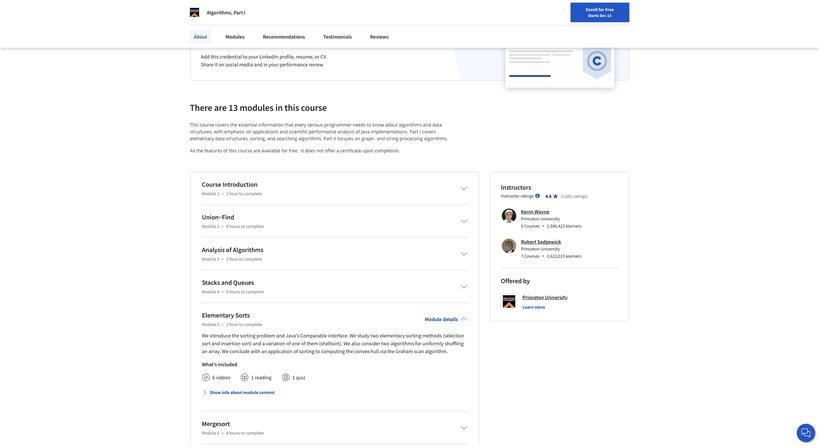 Task type: locate. For each thing, give the bounding box(es) containing it.
1 vertical spatial 8
[[226, 430, 228, 436]]

for up dec on the right top of page
[[599, 7, 605, 12]]

course up serious
[[301, 102, 327, 114]]

about up implementations.
[[385, 122, 398, 128]]

2 learners from the top
[[566, 253, 582, 259]]

mergesort module 6 • 8 hours to complete
[[202, 420, 264, 436]]

elementary up all
[[190, 135, 214, 142]]

hours inside the mergesort module 6 • 8 hours to complete
[[229, 430, 240, 436]]

• left 1,586,423 at right
[[542, 222, 544, 230]]

the down also
[[346, 348, 353, 355]]

0 vertical spatial algorithms
[[399, 122, 422, 128]]

module inside stacks and queues module 4 • 9 hours to complete
[[202, 289, 216, 295]]

to inside the we introduce the sorting problem and java's comparable interface. we study two elementary sorting methods (selection sort and insertion sort) and a variation of one of them (shellsort). we also consider two algorithms for uniformly shuffling an array. we conclude with an application of sorting to computing the convex hull via the graham scan algorithm.
[[316, 348, 320, 355]]

princeton up learn more button
[[523, 294, 544, 301]]

• right the 3
[[222, 256, 223, 262]]

0 vertical spatial princeton
[[521, 216, 540, 222]]

8 for union−find
[[226, 223, 228, 229]]

of down the needs
[[356, 129, 360, 135]]

8
[[226, 223, 228, 229], [226, 430, 228, 436]]

part left ii
[[324, 135, 333, 142]]

enroll for free starts dec 15
[[586, 7, 614, 18]]

study
[[358, 332, 370, 339]]

social
[[226, 61, 238, 68]]

0 horizontal spatial course
[[200, 122, 214, 128]]

1 vertical spatial with
[[251, 348, 260, 355]]

the up insertion
[[232, 332, 239, 339]]

1 down course
[[217, 191, 219, 197]]

2 hour from the top
[[229, 256, 238, 262]]

in inside 'add this credential to your linkedin profile, resume, or cv share it on social media and in your performance review'
[[264, 61, 268, 68]]

0 horizontal spatial algorithms.
[[298, 135, 323, 142]]

1 horizontal spatial performance
[[309, 129, 337, 135]]

on left 'graph-'
[[355, 135, 361, 142]]

2 vertical spatial for
[[415, 340, 422, 347]]

2 vertical spatial hours
[[229, 430, 240, 436]]

hull
[[371, 348, 379, 355]]

hour for sorts
[[229, 322, 238, 327]]

1 vertical spatial i
[[420, 129, 421, 135]]

0 horizontal spatial with
[[214, 129, 223, 135]]

courses inside kevin wayne princeton university 5 courses • 1,586,423 learners
[[525, 223, 540, 229]]

hours right 2
[[229, 223, 240, 229]]

4.8
[[546, 193, 552, 199]]

the inside the this course covers the essential information that every serious programmer needs to know about algorithms and data structures, with emphasis on applications and scientific performance analysis of java implementations. part i covers elementary data structures, sorting, and searching algorithms. part ii focuses on graph- and string-processing algorithms.
[[230, 122, 237, 128]]

0 horizontal spatial structures,
[[190, 129, 213, 135]]

university down sedgewick
[[541, 246, 560, 252]]

with left emphasis
[[214, 129, 223, 135]]

learners
[[566, 223, 582, 229], [566, 253, 582, 259]]

wayne
[[535, 208, 550, 215]]

1 vertical spatial about
[[231, 390, 242, 395]]

module
[[202, 191, 216, 197], [202, 223, 216, 229], [202, 256, 216, 262], [202, 289, 216, 295], [425, 316, 442, 323], [202, 322, 216, 327], [202, 430, 216, 436]]

are down sorting,
[[253, 148, 260, 154]]

3 hours from the top
[[229, 430, 240, 436]]

1 right the 3
[[226, 256, 228, 262]]

learners right 1,622,015
[[566, 253, 582, 259]]

learn more button
[[523, 304, 545, 310]]

hours inside union−find module 2 • 8 hours to complete
[[229, 223, 240, 229]]

algorithms. right processing
[[424, 135, 448, 142]]

of
[[356, 129, 360, 135], [223, 148, 228, 154], [226, 246, 232, 254], [286, 340, 291, 347], [301, 340, 306, 347], [294, 348, 298, 355]]

find your new career
[[619, 8, 660, 13]]

are left 13
[[214, 102, 227, 114]]

None search field
[[93, 4, 250, 17]]

0 horizontal spatial certificate
[[254, 36, 293, 47]]

course right this
[[200, 122, 214, 128]]

1 vertical spatial elementary
[[380, 332, 405, 339]]

1 left quiz
[[293, 374, 295, 381]]

0 horizontal spatial covers
[[215, 122, 229, 128]]

2 vertical spatial on
[[355, 135, 361, 142]]

0 vertical spatial performance
[[280, 61, 308, 68]]

structures, down emphasis
[[226, 135, 249, 142]]

• right 2
[[222, 223, 223, 229]]

0 vertical spatial 8
[[226, 223, 228, 229]]

about
[[385, 122, 398, 128], [231, 390, 242, 395]]

and inside 'add this credential to your linkedin profile, resume, or cv share it on social media and in your performance review'
[[254, 61, 262, 68]]

i right 'algorithms,'
[[244, 9, 245, 16]]

structures,
[[190, 129, 213, 135], [226, 135, 249, 142]]

1 horizontal spatial with
[[251, 348, 260, 355]]

princeton for kevin
[[521, 216, 540, 222]]

of right analysis
[[226, 246, 232, 254]]

1 horizontal spatial data
[[432, 122, 442, 128]]

of right features
[[223, 148, 228, 154]]

0 vertical spatial university
[[541, 216, 560, 222]]

8 down mergesort
[[226, 430, 228, 436]]

uniformly
[[423, 340, 444, 347]]

1 vertical spatial a
[[337, 148, 339, 154]]

0 horizontal spatial this
[[211, 53, 219, 60]]

profile,
[[280, 53, 295, 60]]

5 down elementary
[[217, 322, 219, 327]]

robert sedgewick link
[[521, 238, 561, 245]]

analysis
[[338, 129, 355, 135]]

we up sort
[[202, 332, 209, 339]]

0 horizontal spatial an
[[202, 348, 207, 355]]

(selection
[[443, 332, 464, 339]]

0 horizontal spatial your
[[249, 53, 259, 60]]

shuffling
[[445, 340, 464, 347]]

1 8 from the top
[[226, 223, 228, 229]]

this down emphasis
[[229, 148, 237, 154]]

0 horizontal spatial elementary
[[190, 135, 214, 142]]

university inside robert sedgewick princeton university 7 courses • 1,622,015 learners
[[541, 246, 560, 252]]

we
[[202, 332, 209, 339], [350, 332, 356, 339], [344, 340, 350, 347], [222, 348, 229, 355]]

0 horizontal spatial ratings
[[521, 193, 534, 199]]

analysis of algorithms module 3 • 1 hour to complete
[[202, 246, 263, 262]]

university up 1,586,423 at right
[[541, 216, 560, 222]]

0 vertical spatial in
[[264, 61, 268, 68]]

this up it
[[211, 53, 219, 60]]

1 hour from the top
[[229, 191, 238, 197]]

this course covers the essential information that every serious programmer needs to know about algorithms and data structures, with emphasis on applications and scientific performance analysis of java implementations. part i covers elementary data structures, sorting, and searching algorithms. part ii focuses on graph- and string-processing algorithms.
[[190, 122, 448, 142]]

learners inside kevin wayne princeton university 5 courses • 1,586,423 learners
[[566, 223, 582, 229]]

1 horizontal spatial algorithms.
[[424, 135, 448, 142]]

learners inside robert sedgewick princeton university 7 courses • 1,622,015 learners
[[566, 253, 582, 259]]

module up methods
[[425, 316, 442, 323]]

about inside dropdown button
[[231, 390, 242, 395]]

1 horizontal spatial certificate
[[340, 148, 361, 154]]

hour inside elementary sorts module 5 • 1 hour to complete
[[229, 322, 238, 327]]

learners for kevin wayne
[[566, 223, 582, 229]]

module down mergesort
[[202, 430, 216, 436]]

2 courses from the top
[[525, 253, 540, 259]]

hour down sorts
[[229, 322, 238, 327]]

1 horizontal spatial course
[[238, 148, 252, 154]]

this up that
[[285, 102, 299, 114]]

essential
[[239, 122, 257, 128]]

focuses
[[338, 135, 354, 142]]

algorithms
[[233, 246, 263, 254]]

princeton inside "princeton university" 'link'
[[523, 294, 544, 301]]

chat with us image
[[801, 428, 812, 438]]

performance down serious
[[309, 129, 337, 135]]

• left 9
[[222, 289, 223, 295]]

6 videos
[[212, 374, 230, 381]]

the up emphasis
[[230, 122, 237, 128]]

module down course
[[202, 191, 216, 197]]

the
[[230, 122, 237, 128], [196, 148, 203, 154], [232, 332, 239, 339], [346, 348, 353, 355], [387, 348, 395, 355]]

0 horizontal spatial part
[[234, 9, 243, 16]]

hour inside course introduction module 1 • 1 hour to complete
[[229, 191, 238, 197]]

1 horizontal spatial two
[[381, 340, 390, 347]]

course
[[202, 180, 221, 188]]

graham
[[396, 348, 413, 355]]

to inside course introduction module 1 • 1 hour to complete
[[239, 191, 243, 197]]

share
[[201, 61, 214, 68]]

3
[[217, 256, 219, 262]]

2 vertical spatial princeton
[[523, 294, 544, 301]]

hours down mergesort
[[229, 430, 240, 436]]

resume,
[[296, 53, 314, 60]]

• down introduction
[[222, 191, 223, 197]]

2 8 from the top
[[226, 430, 228, 436]]

content
[[259, 390, 275, 395]]

to
[[243, 53, 248, 60], [367, 122, 371, 128], [239, 191, 243, 197], [241, 223, 245, 229], [239, 256, 243, 262], [241, 289, 245, 295], [239, 322, 243, 327], [316, 348, 320, 355], [241, 430, 245, 436]]

on down the essential
[[246, 129, 252, 135]]

performance inside 'add this credential to your linkedin profile, resume, or cv share it on social media and in your performance review'
[[280, 61, 308, 68]]

your right find
[[628, 8, 637, 13]]

application
[[268, 348, 293, 355]]

courses inside robert sedgewick princeton university 7 courses • 1,622,015 learners
[[525, 253, 540, 259]]

complete inside elementary sorts module 5 • 1 hour to complete
[[244, 322, 262, 327]]

princeton down kevin
[[521, 216, 540, 222]]

0 vertical spatial about
[[385, 122, 398, 128]]

1 vertical spatial data
[[215, 135, 225, 142]]

1 courses from the top
[[525, 223, 540, 229]]

earn
[[201, 36, 219, 47]]

1 vertical spatial learners
[[566, 253, 582, 259]]

two up consider
[[371, 332, 379, 339]]

1 vertical spatial part
[[410, 129, 419, 135]]

2 horizontal spatial sorting
[[406, 332, 421, 339]]

performance inside the this course covers the essential information that every serious programmer needs to know about algorithms and data structures, with emphasis on applications and scientific performance analysis of java implementations. part i covers elementary data structures, sorting, and searching algorithms. part ii focuses on graph- and string-processing algorithms.
[[309, 129, 337, 135]]

princeton inside kevin wayne princeton university 5 courses • 1,586,423 learners
[[521, 216, 540, 222]]

stacks
[[202, 278, 220, 287]]

6 left videos
[[212, 374, 215, 381]]

ratings right '1,665'
[[573, 193, 587, 199]]

your up media
[[249, 53, 259, 60]]

sorting up scan
[[406, 332, 421, 339]]

princeton
[[521, 216, 540, 222], [521, 246, 540, 252], [523, 294, 544, 301]]

more
[[535, 304, 545, 310]]

1 horizontal spatial an
[[261, 348, 267, 355]]

career
[[227, 36, 252, 47]]

• down elementary
[[222, 322, 223, 327]]

0 vertical spatial courses
[[525, 223, 540, 229]]

0 horizontal spatial are
[[214, 102, 227, 114]]

• inside course introduction module 1 • 1 hour to complete
[[222, 191, 223, 197]]

an
[[202, 348, 207, 355], [261, 348, 267, 355]]

ratings
[[521, 193, 534, 199], [573, 193, 587, 199]]

2 an from the left
[[261, 348, 267, 355]]

ratings down instructors
[[521, 193, 534, 199]]

algorithms.
[[298, 135, 323, 142], [424, 135, 448, 142]]

introduce
[[210, 332, 231, 339]]

8 inside union−find module 2 • 8 hours to complete
[[226, 223, 228, 229]]

hours for mergesort
[[229, 430, 240, 436]]

0 horizontal spatial in
[[264, 61, 268, 68]]

0 vertical spatial certificate
[[254, 36, 293, 47]]

0 horizontal spatial on
[[219, 61, 224, 68]]

course down sorting,
[[238, 148, 252, 154]]

0 vertical spatial hour
[[229, 191, 238, 197]]

enroll
[[586, 7, 598, 12]]

module left 2
[[202, 223, 216, 229]]

media
[[239, 61, 253, 68]]

0 horizontal spatial i
[[244, 9, 245, 16]]

certificate up linkedin
[[254, 36, 293, 47]]

1 vertical spatial 6
[[217, 430, 219, 436]]

1 horizontal spatial 6
[[217, 430, 219, 436]]

algorithms up graham
[[391, 340, 414, 347]]

2 vertical spatial a
[[262, 340, 265, 347]]

to inside "analysis of algorithms module 3 • 1 hour to complete"
[[239, 256, 243, 262]]

it
[[301, 148, 304, 154]]

0 vertical spatial covers
[[215, 122, 229, 128]]

5 inside kevin wayne princeton university 5 courses • 1,586,423 learners
[[521, 223, 524, 229]]

1 horizontal spatial structures,
[[226, 135, 249, 142]]

1 hours from the top
[[229, 223, 240, 229]]

insertion
[[221, 340, 241, 347]]

modules
[[226, 33, 245, 40]]

elementary
[[190, 135, 214, 142], [380, 332, 405, 339]]

elementary inside the this course covers the essential information that every serious programmer needs to know about algorithms and data structures, with emphasis on applications and scientific performance analysis of java implementations. part i covers elementary data structures, sorting, and searching algorithms. part ii focuses on graph- and string-processing algorithms.
[[190, 135, 214, 142]]

0 horizontal spatial about
[[231, 390, 242, 395]]

1 horizontal spatial in
[[275, 102, 283, 114]]

elementary up via
[[380, 332, 405, 339]]

add
[[201, 53, 210, 60]]

hour right the 3
[[229, 256, 238, 262]]

two up via
[[381, 340, 390, 347]]

hour
[[229, 191, 238, 197], [229, 256, 238, 262], [229, 322, 238, 327]]

a down problem
[[262, 340, 265, 347]]

of left one
[[286, 340, 291, 347]]

1 vertical spatial on
[[246, 129, 252, 135]]

elementary inside the we introduce the sorting problem and java's comparable interface. we study two elementary sorting methods (selection sort and insertion sort) and a variation of one of them (shellsort). we also consider two algorithms for uniformly shuffling an array. we conclude with an application of sorting to computing the convex hull via the graham scan algorithm.
[[380, 332, 405, 339]]

courses right 7
[[525, 253, 540, 259]]

career
[[647, 8, 660, 13]]

0 vertical spatial part
[[234, 9, 243, 16]]

module inside the mergesort module 6 • 8 hours to complete
[[202, 430, 216, 436]]

reviews
[[370, 33, 389, 40]]

• inside stacks and queues module 4 • 9 hours to complete
[[222, 289, 223, 295]]

courses down kevin wayne link
[[525, 223, 540, 229]]

0 vertical spatial for
[[599, 7, 605, 12]]

kevin
[[521, 208, 534, 215]]

1 horizontal spatial your
[[269, 61, 279, 68]]

1 horizontal spatial this
[[229, 148, 237, 154]]

1 vertical spatial are
[[253, 148, 260, 154]]

for left free.
[[282, 148, 288, 154]]

1 learners from the top
[[566, 223, 582, 229]]

1 horizontal spatial i
[[420, 129, 421, 135]]

• inside kevin wayne princeton university 5 courses • 1,586,423 learners
[[542, 222, 544, 230]]

1 horizontal spatial 5
[[521, 223, 524, 229]]

1 inside "analysis of algorithms module 3 • 1 hour to complete"
[[226, 256, 228, 262]]

0 vertical spatial 5
[[521, 223, 524, 229]]

1 vertical spatial courses
[[525, 253, 540, 259]]

5
[[521, 223, 524, 229], [217, 322, 219, 327]]

with down the sort) at the left
[[251, 348, 260, 355]]

1 vertical spatial 5
[[217, 322, 219, 327]]

to inside union−find module 2 • 8 hours to complete
[[241, 223, 245, 229]]

an down variation on the bottom left of page
[[261, 348, 267, 355]]

0 vertical spatial hours
[[229, 223, 240, 229]]

a right offer
[[337, 148, 339, 154]]

1 vertical spatial two
[[381, 340, 390, 347]]

with inside the this course covers the essential information that every serious programmer needs to know about algorithms and data structures, with emphasis on applications and scientific performance analysis of java implementations. part i covers elementary data structures, sorting, and searching algorithms. part ii focuses on graph- and string-processing algorithms.
[[214, 129, 223, 135]]

6 down mergesort
[[217, 430, 219, 436]]

algorithms up processing
[[399, 122, 422, 128]]

2 hours from the top
[[229, 289, 240, 295]]

about inside the this course covers the essential information that every serious programmer needs to know about algorithms and data structures, with emphasis on applications and scientific performance analysis of java implementations. part i covers elementary data structures, sorting, and searching algorithms. part ii focuses on graph- and string-processing algorithms.
[[385, 122, 398, 128]]

0 vertical spatial on
[[219, 61, 224, 68]]

videos
[[216, 374, 230, 381]]

part right 'algorithms,'
[[234, 9, 243, 16]]

data
[[432, 122, 442, 128], [215, 135, 225, 142]]

sorting up the sort) at the left
[[240, 332, 256, 339]]

reviews link
[[366, 29, 393, 44]]

3 hour from the top
[[229, 322, 238, 327]]

sorts
[[235, 311, 250, 319]]

a left modules
[[221, 36, 226, 47]]

2 horizontal spatial part
[[410, 129, 419, 135]]

algorithms. up the does
[[298, 135, 323, 142]]

1 horizontal spatial on
[[246, 129, 252, 135]]

this inside 'add this credential to your linkedin profile, resume, or cv share it on social media and in your performance review'
[[211, 53, 219, 60]]

• left 1,622,015
[[542, 253, 544, 260]]

algorithm.
[[425, 348, 448, 355]]

in up information
[[275, 102, 283, 114]]

1 vertical spatial performance
[[309, 129, 337, 135]]

module
[[243, 390, 258, 395]]

5 down kevin
[[521, 223, 524, 229]]

university up more
[[545, 294, 568, 301]]

1
[[217, 191, 219, 197], [226, 191, 228, 197], [226, 256, 228, 262], [226, 322, 228, 327], [251, 374, 254, 381], [293, 374, 295, 381]]

performance down profile,
[[280, 61, 308, 68]]

hours right 9
[[229, 289, 240, 295]]

module inside "analysis of algorithms module 3 • 1 hour to complete"
[[202, 256, 216, 262]]

on
[[219, 61, 224, 68], [246, 129, 252, 135], [355, 135, 361, 142]]

princeton inside robert sedgewick princeton university 7 courses • 1,622,015 learners
[[521, 246, 540, 252]]

module left 4
[[202, 289, 216, 295]]

algorithms
[[399, 122, 422, 128], [391, 340, 414, 347]]

• down mergesort
[[222, 430, 223, 436]]

princeton down robert
[[521, 246, 540, 252]]

on right it
[[219, 61, 224, 68]]

scan
[[414, 348, 424, 355]]

to inside the mergesort module 6 • 8 hours to complete
[[241, 430, 245, 436]]

part up processing
[[410, 129, 419, 135]]

all
[[190, 148, 195, 154]]

module details
[[425, 316, 458, 323]]

1 vertical spatial course
[[200, 122, 214, 128]]

2 horizontal spatial for
[[599, 7, 605, 12]]

i up processing
[[420, 129, 421, 135]]

also
[[351, 340, 360, 347]]

learners right 1,586,423 at right
[[566, 223, 582, 229]]

your down linkedin
[[269, 61, 279, 68]]

scientific
[[289, 129, 308, 135]]

8 right 2
[[226, 223, 228, 229]]

(shellsort).
[[319, 340, 343, 347]]

graph-
[[362, 135, 376, 142]]

1 horizontal spatial a
[[262, 340, 265, 347]]

starts
[[588, 13, 599, 18]]

0 vertical spatial 6
[[212, 374, 215, 381]]

1 vertical spatial hours
[[229, 289, 240, 295]]

university for sedgewick
[[541, 246, 560, 252]]

0 horizontal spatial 5
[[217, 322, 219, 327]]

part
[[234, 9, 243, 16], [410, 129, 419, 135], [324, 135, 333, 142]]

0 vertical spatial this
[[211, 53, 219, 60]]

module down elementary
[[202, 322, 216, 327]]

applications
[[253, 129, 278, 135]]

complete inside the mergesort module 6 • 8 hours to complete
[[246, 430, 264, 436]]

module left the 3
[[202, 256, 216, 262]]

1 vertical spatial algorithms
[[391, 340, 414, 347]]

we left also
[[344, 340, 350, 347]]

are
[[214, 102, 227, 114], [253, 148, 260, 154]]

0 horizontal spatial performance
[[280, 61, 308, 68]]

hour for introduction
[[229, 191, 238, 197]]

8 inside the mergesort module 6 • 8 hours to complete
[[226, 430, 228, 436]]

or
[[315, 53, 320, 60]]

on inside 'add this credential to your linkedin profile, resume, or cv share it on social media and in your performance review'
[[219, 61, 224, 68]]

courses for robert
[[525, 253, 540, 259]]

university inside kevin wayne princeton university 5 courses • 1,586,423 learners
[[541, 216, 560, 222]]

of right one
[[301, 340, 306, 347]]



Task type: vqa. For each thing, say whether or not it's contained in the screenshot.
Universities
no



Task type: describe. For each thing, give the bounding box(es) containing it.
1 horizontal spatial sorting
[[299, 348, 315, 355]]

13
[[229, 102, 238, 114]]

• inside union−find module 2 • 8 hours to complete
[[222, 223, 223, 229]]

find your new career link
[[616, 7, 663, 15]]

module inside course introduction module 1 • 1 hour to complete
[[202, 191, 216, 197]]

1 quiz
[[293, 374, 305, 381]]

information
[[259, 122, 284, 128]]

1 reading
[[251, 374, 272, 381]]

find
[[619, 8, 627, 13]]

cv
[[321, 53, 326, 60]]

and inside stacks and queues module 4 • 9 hours to complete
[[221, 278, 232, 287]]

sort
[[202, 340, 211, 347]]

quiz
[[296, 374, 305, 381]]

robert
[[521, 238, 537, 245]]

0 horizontal spatial a
[[221, 36, 226, 47]]

instructor
[[501, 193, 520, 199]]

java
[[361, 129, 370, 135]]

1 an from the left
[[202, 348, 207, 355]]

offered by
[[501, 277, 530, 285]]

15
[[607, 13, 612, 18]]

computing
[[321, 348, 345, 355]]

1 inside elementary sorts module 5 • 1 hour to complete
[[226, 322, 228, 327]]

1 vertical spatial certificate
[[340, 148, 361, 154]]

complete inside union−find module 2 • 8 hours to complete
[[246, 223, 264, 229]]

to inside elementary sorts module 5 • 1 hour to complete
[[239, 322, 243, 327]]

2 horizontal spatial your
[[628, 8, 637, 13]]

2 vertical spatial course
[[238, 148, 252, 154]]

a inside the we introduce the sorting problem and java's comparable interface. we study two elementary sorting methods (selection sort and insertion sort) and a variation of one of them (shellsort). we also consider two algorithms for uniformly shuffling an array. we conclude with an application of sorting to computing the convex hull via the graham scan algorithm.
[[262, 340, 265, 347]]

university for wayne
[[541, 216, 560, 222]]

• inside the mergesort module 6 • 8 hours to complete
[[222, 430, 223, 436]]

of inside the this course covers the essential information that every serious programmer needs to know about algorithms and data structures, with emphasis on applications and scientific performance analysis of java implementations. part i covers elementary data structures, sorting, and searching algorithms. part ii focuses on graph- and string-processing algorithms.
[[356, 129, 360, 135]]

2 vertical spatial this
[[229, 148, 237, 154]]

2 horizontal spatial a
[[337, 148, 339, 154]]

string-
[[386, 135, 400, 142]]

courses for kevin
[[525, 223, 540, 229]]

variation
[[266, 340, 285, 347]]

with inside the we introduce the sorting problem and java's comparable interface. we study two elementary sorting methods (selection sort and insertion sort) and a variation of one of them (shellsort). we also consider two algorithms for uniformly shuffling an array. we conclude with an application of sorting to computing the convex hull via the graham scan algorithm.
[[251, 348, 260, 355]]

credential
[[220, 53, 242, 60]]

every
[[295, 122, 306, 128]]

princeton university image
[[190, 8, 199, 17]]

show info about module content button
[[199, 387, 277, 398]]

university inside 'link'
[[545, 294, 568, 301]]

of inside "analysis of algorithms module 3 • 1 hour to complete"
[[226, 246, 232, 254]]

0 vertical spatial are
[[214, 102, 227, 114]]

linkedin
[[260, 53, 279, 60]]

2 vertical spatial part
[[324, 135, 333, 142]]

0 horizontal spatial sorting
[[240, 332, 256, 339]]

1,665
[[562, 193, 573, 199]]

robert sedgewick princeton university 7 courses • 1,622,015 learners
[[521, 238, 582, 260]]

programmer
[[324, 122, 352, 128]]

9
[[226, 289, 228, 295]]

free
[[605, 7, 614, 12]]

2 vertical spatial your
[[269, 61, 279, 68]]

we up also
[[350, 332, 356, 339]]

sedgewick
[[538, 238, 561, 245]]

1 horizontal spatial are
[[253, 148, 260, 154]]

this
[[190, 122, 199, 128]]

princeton for robert
[[521, 246, 540, 252]]

0 horizontal spatial two
[[371, 332, 379, 339]]

0 vertical spatial i
[[244, 9, 245, 16]]

show info about module content
[[210, 390, 275, 395]]

the right via
[[387, 348, 395, 355]]

needs
[[353, 122, 366, 128]]

introduction
[[223, 180, 258, 188]]

complete inside stacks and queues module 4 • 9 hours to complete
[[246, 289, 264, 295]]

about link
[[190, 29, 211, 44]]

course introduction module 1 • 1 hour to complete
[[202, 180, 262, 197]]

conclude
[[230, 348, 250, 355]]

complete inside "analysis of algorithms module 3 • 1 hour to complete"
[[244, 256, 262, 262]]

recommendations
[[263, 33, 305, 40]]

processing
[[400, 135, 423, 142]]

serious
[[308, 122, 323, 128]]

1 vertical spatial structures,
[[226, 135, 249, 142]]

elementary sorts module 5 • 1 hour to complete
[[202, 311, 262, 327]]

2 horizontal spatial this
[[285, 102, 299, 114]]

by
[[523, 277, 530, 285]]

comparable
[[300, 332, 327, 339]]

reading
[[255, 374, 272, 381]]

completion.
[[375, 148, 400, 154]]

implementations.
[[371, 129, 409, 135]]

module inside union−find module 2 • 8 hours to complete
[[202, 223, 216, 229]]

4
[[217, 289, 219, 295]]

info
[[222, 390, 230, 395]]

we introduce the sorting problem and java's comparable interface. we study two elementary sorting methods (selection sort and insertion sort) and a variation of one of them (shellsort). we also consider two algorithms for uniformly shuffling an array. we conclude with an application of sorting to computing the convex hull via the graham scan algorithm.
[[202, 332, 464, 355]]

kevin wayne link
[[521, 208, 550, 215]]

6 inside the mergesort module 6 • 8 hours to complete
[[217, 430, 219, 436]]

know
[[373, 122, 384, 128]]

module inside elementary sorts module 5 • 1 hour to complete
[[202, 322, 216, 327]]

• inside elementary sorts module 5 • 1 hour to complete
[[222, 322, 223, 327]]

algorithms inside the we introduce the sorting problem and java's comparable interface. we study two elementary sorting methods (selection sort and insertion sort) and a variation of one of them (shellsort). we also consider two algorithms for uniformly shuffling an array. we conclude with an application of sorting to computing the convex hull via the graham scan algorithm.
[[391, 340, 414, 347]]

algorithms inside the this course covers the essential information that every serious programmer needs to know about algorithms and data structures, with emphasis on applications and scientific performance analysis of java implementations. part i covers elementary data structures, sorting, and searching algorithms. part ii focuses on graph- and string-processing algorithms.
[[399, 122, 422, 128]]

learn more
[[523, 304, 545, 310]]

hour inside "analysis of algorithms module 3 • 1 hour to complete"
[[229, 256, 238, 262]]

0 vertical spatial data
[[432, 122, 442, 128]]

( 1,665 ratings )
[[561, 193, 588, 199]]

complete inside course introduction module 1 • 1 hour to complete
[[244, 191, 262, 197]]

there
[[190, 102, 212, 114]]

2 algorithms. from the left
[[424, 135, 448, 142]]

convex
[[354, 348, 370, 355]]

2 horizontal spatial on
[[355, 135, 361, 142]]

• inside "analysis of algorithms module 3 • 1 hour to complete"
[[222, 256, 223, 262]]

1 left reading
[[251, 374, 254, 381]]

1 vertical spatial in
[[275, 102, 283, 114]]

available
[[262, 148, 280, 154]]

show
[[210, 390, 221, 395]]

0 vertical spatial structures,
[[190, 129, 213, 135]]

instructor ratings
[[501, 193, 534, 199]]

1 algorithms. from the left
[[298, 135, 323, 142]]

1,622,015
[[547, 253, 565, 259]]

to inside 'add this credential to your linkedin profile, resume, or cv share it on social media and in your performance review'
[[243, 53, 248, 60]]

for inside enroll for free starts dec 15
[[599, 7, 605, 12]]

what's included
[[202, 361, 237, 368]]

analysis
[[202, 246, 225, 254]]

learners for robert sedgewick
[[566, 253, 582, 259]]

8 for mergesort
[[226, 430, 228, 436]]

0 horizontal spatial 6
[[212, 374, 215, 381]]

7
[[521, 253, 524, 259]]

the right all
[[196, 148, 203, 154]]

(
[[561, 193, 562, 199]]

we down insertion
[[222, 348, 229, 355]]

to inside stacks and queues module 4 • 9 hours to complete
[[241, 289, 245, 295]]

earn a career certificate
[[201, 36, 293, 47]]

interface.
[[328, 332, 349, 339]]

there are 13 modules in this course
[[190, 102, 327, 114]]

modules
[[240, 102, 274, 114]]

all the features of this course are available for free.  it does not offer a certificate upon completion.
[[190, 148, 400, 154]]

2 horizontal spatial course
[[301, 102, 327, 114]]

i inside the this course covers the essential information that every serious programmer needs to know about algorithms and data structures, with emphasis on applications and scientific performance analysis of java implementations. part i covers elementary data structures, sorting, and searching algorithms. part ii focuses on graph- and string-processing algorithms.
[[420, 129, 421, 135]]

array.
[[209, 348, 221, 355]]

included
[[218, 361, 237, 368]]

ii
[[334, 135, 336, 142]]

princeton university link
[[523, 293, 568, 301]]

robert sedgewick image
[[502, 239, 516, 253]]

of down one
[[294, 348, 298, 355]]

course inside the this course covers the essential information that every serious programmer needs to know about algorithms and data structures, with emphasis on applications and scientific performance analysis of java implementations. part i covers elementary data structures, sorting, and searching algorithms. part ii focuses on graph- and string-processing algorithms.
[[200, 122, 214, 128]]

hours inside stacks and queues module 4 • 9 hours to complete
[[229, 289, 240, 295]]

kevin wayne image
[[502, 209, 516, 223]]

union−find
[[202, 213, 234, 221]]

coursera career certificate image
[[506, 18, 615, 88]]

1 horizontal spatial ratings
[[573, 193, 587, 199]]

features
[[204, 148, 222, 154]]

dec
[[600, 13, 607, 18]]

for inside the we introduce the sorting problem and java's comparable interface. we study two elementary sorting methods (selection sort and insertion sort) and a variation of one of them (shellsort). we also consider two algorithms for uniformly shuffling an array. we conclude with an application of sorting to computing the convex hull via the graham scan algorithm.
[[415, 340, 422, 347]]

1 vertical spatial for
[[282, 148, 288, 154]]

• inside robert sedgewick princeton university 7 courses • 1,622,015 learners
[[542, 253, 544, 260]]

kevin wayne princeton university 5 courses • 1,586,423 learners
[[521, 208, 582, 230]]

java's
[[286, 332, 299, 339]]

5 inside elementary sorts module 5 • 1 hour to complete
[[217, 322, 219, 327]]

to inside the this course covers the essential information that every serious programmer needs to know about algorithms and data structures, with emphasis on applications and scientific performance analysis of java implementations. part i covers elementary data structures, sorting, and searching algorithms. part ii focuses on graph- and string-processing algorithms.
[[367, 122, 371, 128]]

new
[[638, 8, 646, 13]]

sort)
[[242, 340, 252, 347]]

algorithms,
[[207, 9, 233, 16]]

instructors
[[501, 183, 531, 191]]

1 vertical spatial covers
[[422, 129, 436, 135]]

elementary
[[202, 311, 234, 319]]

1 down introduction
[[226, 191, 228, 197]]

0 horizontal spatial data
[[215, 135, 225, 142]]

hours for union−find
[[229, 223, 240, 229]]



